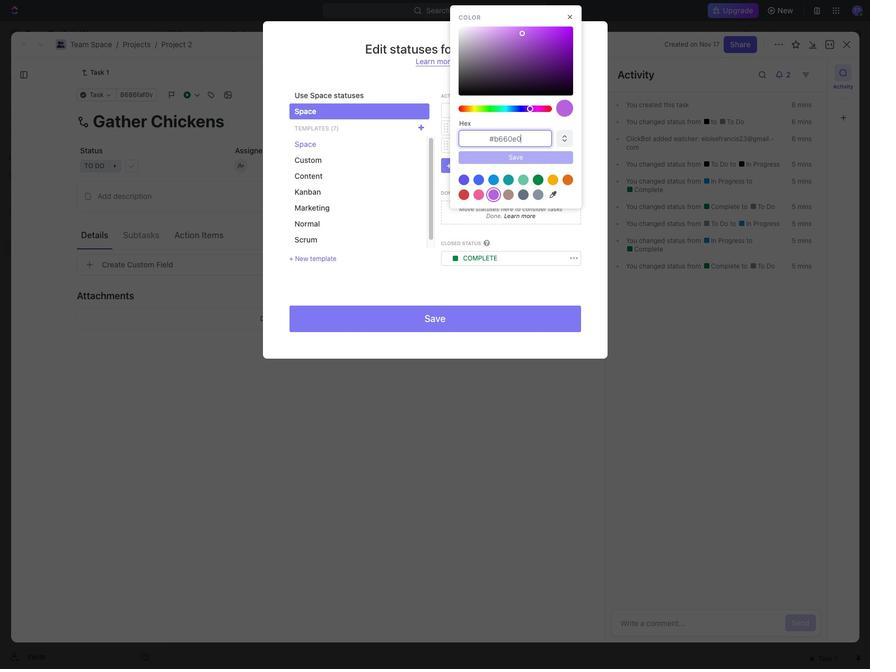 Task type: vqa. For each thing, say whether or not it's contained in the screenshot.
fourth You from the top of the Task sidebar content section
yes



Task type: describe. For each thing, give the bounding box(es) containing it.
progress inside the edit statuses for projects dialog
[[472, 124, 506, 132]]

+ add status
[[447, 161, 491, 170]]

task sidebar navigation tab list
[[832, 64, 856, 126]]

create custom field
[[102, 260, 173, 269]]

2 mins from the top
[[798, 118, 812, 126]]

marketing
[[295, 203, 330, 212]]

edit statuses for projects dialog
[[263, 21, 608, 359]]

review
[[478, 141, 502, 149]]

gantt link
[[358, 95, 380, 110]]

2 horizontal spatial /
[[225, 29, 227, 38]]

attachments button
[[77, 283, 533, 308]]

5 mins from the top
[[798, 177, 812, 185]]

7 you from the top
[[627, 237, 638, 245]]

3 5 mins from the top
[[792, 203, 812, 211]]

1 horizontal spatial projects
[[242, 29, 271, 38]]

user group image
[[11, 208, 19, 214]]

consider
[[523, 205, 547, 212]]

added
[[653, 135, 672, 143]]

6 changed status from from the top
[[638, 237, 703, 245]]

activity inside task sidebar content section
[[618, 68, 655, 81]]

Edit task name text field
[[77, 111, 533, 131]]

normal
[[295, 219, 320, 228]]

files
[[292, 315, 304, 323]]

inbox
[[25, 73, 44, 82]]

0 horizontal spatial user group image
[[57, 41, 65, 48]]

add up 'customize'
[[794, 68, 808, 77]]

add description button
[[81, 188, 530, 205]]

color
[[459, 14, 481, 20]]

attachments
[[77, 290, 134, 301]]

2 vertical spatial add task button
[[209, 220, 249, 232]]

6 changed from the top
[[639, 237, 665, 245]]

3 changed from the top
[[639, 177, 665, 185]]

6 you from the top
[[627, 220, 638, 228]]

details button
[[77, 225, 113, 244]]

2 from from the top
[[688, 160, 701, 168]]

custom inside button
[[127, 260, 155, 269]]

team for team space / projects / project 2
[[70, 40, 89, 49]]

for review
[[464, 141, 502, 149]]

automations
[[780, 29, 824, 38]]

do inside the edit statuses for projects dialog
[[474, 106, 484, 114]]

space for team space / projects / project 2
[[91, 40, 112, 49]]

task up 'content'
[[299, 150, 313, 158]]

task
[[677, 101, 690, 109]]

complete
[[464, 254, 498, 262]]

create
[[102, 260, 125, 269]]

this
[[664, 101, 675, 109]]

use
[[295, 91, 308, 100]]

com
[[627, 135, 774, 151]]

projects for team
[[123, 40, 151, 49]]

calendar
[[271, 98, 302, 107]]

new button
[[764, 2, 800, 19]]

statuses for edit
[[390, 41, 438, 56]]

4 changed status from from the top
[[638, 203, 703, 211]]

watcher:
[[674, 135, 700, 143]]

edit
[[366, 41, 387, 56]]

created
[[639, 101, 662, 109]]

1 horizontal spatial team space link
[[165, 28, 223, 40]]

task 1 link
[[77, 66, 114, 79]]

7 mins from the top
[[798, 220, 812, 228]]

17
[[714, 40, 720, 48]]

1 horizontal spatial learn more link
[[503, 213, 536, 219]]

2 you from the top
[[627, 118, 638, 126]]

share button right 17
[[725, 36, 758, 53]]

+ for + add status
[[447, 161, 452, 170]]

upgrade
[[724, 6, 754, 15]]

sidebar navigation
[[0, 21, 159, 669]]

clickbot
[[627, 135, 652, 143]]

1 6 mins from the top
[[792, 101, 812, 109]]

4 5 mins from the top
[[792, 220, 812, 228]]

board link
[[196, 95, 219, 110]]

2 status from the top
[[667, 160, 686, 168]]

on
[[691, 40, 698, 48]]

Search tasks... text field
[[739, 120, 845, 136]]

8686faf0v button
[[116, 89, 157, 101]]

3 mins from the top
[[798, 135, 812, 143]]

task sidebar content section
[[605, 58, 828, 643]]

eloisefrancis23@gmail.
[[702, 135, 774, 143]]

2 changed from the top
[[639, 160, 665, 168]]

0 horizontal spatial here
[[306, 315, 320, 323]]

for
[[441, 41, 456, 56]]

move statuses here to consider tasks done.
[[460, 205, 563, 219]]

assigned
[[235, 146, 268, 155]]

4 from from the top
[[688, 203, 701, 211]]

to do inside the edit statuses for projects dialog
[[464, 106, 484, 114]]

in inside the edit statuses for projects dialog
[[464, 124, 470, 132]]

task 2
[[214, 203, 236, 212]]

spaces
[[8, 172, 31, 180]]

tree inside sidebar navigation
[[4, 185, 154, 328]]

team space / projects / project 2
[[70, 40, 192, 49]]

0 horizontal spatial status
[[80, 146, 103, 155]]

7 changed status from from the top
[[638, 262, 703, 270]]

kanban
[[295, 187, 321, 196]]

1 horizontal spatial /
[[155, 40, 157, 49]]

home
[[25, 55, 46, 64]]

add inside the edit statuses for projects dialog
[[454, 161, 467, 170]]

search...
[[427, 6, 457, 15]]

0 vertical spatial add task button
[[788, 64, 833, 81]]

your
[[277, 315, 290, 323]]

drop your files here to
[[260, 315, 327, 323]]

team for team space
[[178, 29, 197, 38]]

5 changed status from from the top
[[638, 220, 703, 228]]

1 you from the top
[[627, 101, 638, 109]]

0 vertical spatial learn more link
[[416, 57, 455, 66]]

5 changed from the top
[[639, 220, 665, 228]]

subtasks button
[[119, 225, 164, 244]]

automations button
[[775, 26, 830, 42]]

5 status from the top
[[667, 220, 686, 228]]

6 status from the top
[[667, 237, 686, 245]]

hide
[[551, 124, 565, 132]]

projects for edit
[[459, 41, 505, 56]]

6 from from the top
[[688, 237, 701, 245]]

+ new template
[[290, 255, 337, 263]]

learn inside the edit statuses for projects learn more
[[416, 57, 435, 66]]

9 mins from the top
[[798, 262, 812, 270]]

scrum
[[295, 235, 318, 244]]

3 from from the top
[[688, 177, 701, 185]]

3 changed status from from the top
[[638, 177, 703, 185]]

created
[[665, 40, 689, 48]]

added watcher:
[[652, 135, 702, 143]]

6 mins for changed status from
[[792, 118, 812, 126]]

here inside move statuses here to consider tasks done.
[[501, 205, 514, 212]]

team space
[[178, 29, 220, 38]]

subtasks
[[123, 230, 160, 240]]

task left 1 button
[[214, 203, 230, 212]]

2 5 from the top
[[792, 177, 796, 185]]

⌘k
[[532, 6, 543, 15]]

move
[[460, 205, 475, 212]]

dropdown menu image
[[453, 143, 458, 148]]

task down the team space / projects / project 2
[[90, 68, 105, 76]]



Task type: locate. For each thing, give the bounding box(es) containing it.
new up automations
[[778, 6, 794, 15]]

3 5 from the top
[[792, 203, 796, 211]]

statuses
[[390, 41, 438, 56], [334, 91, 364, 100], [476, 205, 500, 212]]

1 vertical spatial 6
[[792, 118, 796, 126]]

add task button up 'content'
[[272, 148, 317, 160]]

for
[[464, 141, 476, 149]]

learn more link down consider
[[503, 213, 536, 219]]

share right 17
[[731, 40, 751, 49]]

statuses for move
[[476, 205, 500, 212]]

from
[[688, 118, 701, 126], [688, 160, 701, 168], [688, 177, 701, 185], [688, 203, 701, 211], [688, 220, 701, 228], [688, 237, 701, 245], [688, 262, 701, 270]]

more
[[437, 57, 455, 66], [522, 213, 536, 219]]

0 horizontal spatial activity
[[618, 68, 655, 81]]

2 horizontal spatial add task
[[794, 68, 826, 77]]

add up 'content'
[[285, 150, 297, 158]]

tree
[[4, 185, 154, 328]]

assigned to
[[235, 146, 277, 155]]

1 5 mins from the top
[[792, 160, 812, 168]]

use space statuses
[[295, 91, 364, 100]]

field
[[156, 260, 173, 269]]

add task up 'content'
[[285, 150, 313, 158]]

0 horizontal spatial custom
[[127, 260, 155, 269]]

assignees button
[[429, 122, 479, 135]]

inbox link
[[4, 70, 154, 87]]

content
[[295, 171, 323, 180]]

None field
[[459, 130, 553, 147]]

1 horizontal spatial add task
[[285, 150, 313, 158]]

5 5 from the top
[[792, 237, 796, 245]]

0 vertical spatial team
[[178, 29, 197, 38]]

team space link
[[165, 28, 223, 40], [70, 40, 112, 49]]

1 horizontal spatial more
[[522, 213, 536, 219]]

4 changed from the top
[[639, 203, 665, 211]]

2 vertical spatial add task
[[214, 221, 245, 230]]

custom up 'content'
[[295, 156, 322, 165]]

2 vertical spatial 6
[[792, 135, 796, 143]]

4 5 from the top
[[792, 220, 796, 228]]

3 status from the top
[[667, 177, 686, 185]]

status inside dialog
[[469, 161, 491, 170]]

in progress inside the edit statuses for projects dialog
[[464, 124, 506, 132]]

1 vertical spatial team
[[70, 40, 89, 49]]

0 horizontal spatial +
[[290, 255, 294, 263]]

table link
[[320, 95, 341, 110]]

nov
[[700, 40, 712, 48]]

0 vertical spatial 6
[[792, 101, 796, 109]]

customize
[[781, 98, 818, 107]]

1 vertical spatial user group image
[[57, 41, 65, 48]]

1 button
[[239, 202, 253, 213]]

add task button up 'customize'
[[788, 64, 833, 81]]

2 6 from the top
[[792, 118, 796, 126]]

1 vertical spatial more
[[522, 213, 536, 219]]

complete
[[633, 186, 664, 194], [710, 203, 742, 211], [633, 245, 664, 253], [710, 262, 742, 270]]

0 horizontal spatial statuses
[[334, 91, 364, 100]]

5 mins
[[792, 160, 812, 168], [792, 177, 812, 185], [792, 203, 812, 211], [792, 220, 812, 228], [792, 237, 812, 245], [792, 262, 812, 270]]

0 horizontal spatial add task button
[[209, 220, 249, 232]]

invite
[[28, 652, 46, 661]]

5
[[792, 160, 796, 168], [792, 177, 796, 185], [792, 203, 796, 211], [792, 220, 796, 228], [792, 237, 796, 245], [792, 262, 796, 270]]

changed status from
[[638, 118, 703, 126], [638, 160, 703, 168], [638, 177, 703, 185], [638, 203, 703, 211], [638, 220, 703, 228], [638, 237, 703, 245], [638, 262, 703, 270]]

7 status from the top
[[667, 262, 686, 270]]

1 vertical spatial add task button
[[272, 148, 317, 160]]

here up learn more
[[501, 205, 514, 212]]

2 horizontal spatial add task button
[[788, 64, 833, 81]]

share for share button under upgrade
[[743, 29, 763, 38]]

0 horizontal spatial learn more link
[[416, 57, 455, 66]]

0 horizontal spatial /
[[116, 40, 119, 49]]

template
[[310, 255, 337, 263]]

1 horizontal spatial new
[[778, 6, 794, 15]]

1 horizontal spatial +
[[447, 161, 452, 170]]

0 horizontal spatial new
[[295, 255, 309, 263]]

custom
[[295, 156, 322, 165], [127, 260, 155, 269]]

1 vertical spatial status
[[469, 161, 491, 170]]

0 vertical spatial 6 mins
[[792, 101, 812, 109]]

1 vertical spatial +
[[290, 255, 294, 263]]

done.
[[487, 213, 503, 219]]

custom inside the edit statuses for projects dialog
[[295, 156, 322, 165]]

1 inside task 1 link
[[106, 68, 109, 76]]

7 from from the top
[[688, 262, 701, 270]]

new inside the edit statuses for projects dialog
[[295, 255, 309, 263]]

1 vertical spatial here
[[306, 315, 320, 323]]

1 horizontal spatial status
[[469, 161, 491, 170]]

2 vertical spatial statuses
[[476, 205, 500, 212]]

1 changed from the top
[[639, 118, 665, 126]]

tasks
[[549, 205, 563, 212]]

changed
[[639, 118, 665, 126], [639, 160, 665, 168], [639, 177, 665, 185], [639, 203, 665, 211], [639, 220, 665, 228], [639, 237, 665, 245], [639, 262, 665, 270]]

action items button
[[170, 225, 228, 244]]

6 for changed status from
[[792, 118, 796, 126]]

edit statuses for projects learn more
[[366, 41, 505, 66]]

1 horizontal spatial learn
[[505, 213, 520, 219]]

team
[[178, 29, 197, 38], [70, 40, 89, 49]]

5 from from the top
[[688, 220, 701, 228]]

created on nov 17
[[665, 40, 720, 48]]

1 vertical spatial learn
[[505, 213, 520, 219]]

statuses inside move statuses here to consider tasks done.
[[476, 205, 500, 212]]

1 vertical spatial add task
[[285, 150, 313, 158]]

add task down task 2
[[214, 221, 245, 230]]

0 vertical spatial learn
[[416, 57, 435, 66]]

projects
[[242, 29, 271, 38], [123, 40, 151, 49], [459, 41, 505, 56]]

task 1
[[90, 68, 109, 76]]

1 vertical spatial custom
[[127, 260, 155, 269]]

0 horizontal spatial team space link
[[70, 40, 112, 49]]

space for use space statuses
[[310, 91, 332, 100]]

1 horizontal spatial custom
[[295, 156, 322, 165]]

projects link
[[229, 28, 273, 40], [123, 40, 151, 49]]

user group image up home link
[[57, 41, 65, 48]]

3 6 from the top
[[792, 135, 796, 143]]

color options list
[[457, 172, 576, 202]]

projects link right team space
[[229, 28, 273, 40]]

to inside move statuses here to consider tasks done.
[[516, 205, 521, 212]]

user group image up project
[[169, 31, 175, 37]]

8686faf0v
[[120, 91, 153, 99]]

share for share button right of 17
[[731, 40, 751, 49]]

1 horizontal spatial statuses
[[390, 41, 438, 56]]

in progress
[[464, 124, 506, 132], [197, 150, 240, 158], [745, 160, 780, 168], [710, 177, 747, 185], [745, 220, 780, 228], [710, 237, 747, 245]]

add task button down task 2
[[209, 220, 249, 232]]

add inside button
[[98, 192, 111, 201]]

4 you from the top
[[627, 177, 638, 185]]

2 horizontal spatial projects
[[459, 41, 505, 56]]

5 5 mins from the top
[[792, 237, 812, 245]]

new down scrum
[[295, 255, 309, 263]]

4 mins from the top
[[798, 160, 812, 168]]

7 changed from the top
[[639, 262, 665, 270]]

0 horizontal spatial projects
[[123, 40, 151, 49]]

share button down upgrade
[[737, 25, 770, 42]]

customize button
[[767, 95, 821, 110]]

action items
[[175, 230, 224, 240]]

0 horizontal spatial team
[[70, 40, 89, 49]]

6 5 mins from the top
[[792, 262, 812, 270]]

learn more link
[[416, 57, 455, 66], [503, 213, 536, 219]]

0 horizontal spatial more
[[437, 57, 455, 66]]

1 horizontal spatial here
[[501, 205, 514, 212]]

0 horizontal spatial projects link
[[123, 40, 151, 49]]

2 5 mins from the top
[[792, 177, 812, 185]]

hide button
[[547, 122, 569, 135]]

status
[[80, 146, 103, 155], [469, 161, 491, 170]]

6 for added watcher:
[[792, 135, 796, 143]]

items
[[202, 230, 224, 240]]

4 status from the top
[[667, 203, 686, 211]]

learn more
[[503, 213, 536, 219]]

space
[[199, 29, 220, 38], [91, 40, 112, 49], [310, 91, 332, 100], [295, 107, 317, 116], [295, 140, 317, 149]]

assignees
[[442, 124, 474, 132]]

user group image
[[169, 31, 175, 37], [57, 41, 65, 48]]

to do
[[464, 106, 484, 114], [726, 118, 745, 126], [710, 160, 731, 168], [756, 203, 775, 211], [710, 220, 731, 228], [197, 251, 217, 259], [756, 262, 775, 270]]

projects inside the edit statuses for projects learn more
[[459, 41, 505, 56]]

drop
[[260, 315, 275, 323]]

8 mins from the top
[[798, 237, 812, 245]]

custom left field at the top left of the page
[[127, 260, 155, 269]]

6
[[792, 101, 796, 109], [792, 118, 796, 126], [792, 135, 796, 143]]

1 vertical spatial activity
[[834, 83, 854, 90]]

3 you from the top
[[627, 160, 638, 168]]

more down for
[[437, 57, 455, 66]]

0 vertical spatial activity
[[618, 68, 655, 81]]

add left description
[[98, 192, 111, 201]]

3 6 mins from the top
[[792, 135, 812, 143]]

favorites button
[[4, 152, 41, 165]]

0 vertical spatial share
[[743, 29, 763, 38]]

+ left template
[[290, 255, 294, 263]]

project 2 link
[[162, 40, 192, 49]]

team up home link
[[70, 40, 89, 49]]

1 vertical spatial learn more link
[[503, 213, 536, 219]]

1 5 from the top
[[792, 160, 796, 168]]

1 horizontal spatial add task button
[[272, 148, 317, 160]]

0 vertical spatial status
[[80, 146, 103, 155]]

mins
[[798, 101, 812, 109], [798, 118, 812, 126], [798, 135, 812, 143], [798, 160, 812, 168], [798, 177, 812, 185], [798, 203, 812, 211], [798, 220, 812, 228], [798, 237, 812, 245], [798, 262, 812, 270]]

statuses inside the edit statuses for projects learn more
[[390, 41, 438, 56]]

learn more link down for
[[416, 57, 455, 66]]

here right files
[[306, 315, 320, 323]]

home link
[[4, 51, 154, 68]]

team up project 2 link
[[178, 29, 197, 38]]

projects link left project
[[123, 40, 151, 49]]

1 vertical spatial new
[[295, 255, 309, 263]]

learn
[[416, 57, 435, 66], [505, 213, 520, 219]]

eloisefrancis23@gmail. com
[[627, 135, 774, 151]]

task left the task sidebar navigation tab list
[[810, 68, 826, 77]]

send
[[792, 618, 810, 627]]

2 horizontal spatial statuses
[[476, 205, 500, 212]]

1
[[106, 68, 109, 76], [249, 203, 252, 211]]

0 horizontal spatial add task
[[214, 221, 245, 230]]

calendar link
[[269, 95, 302, 110]]

create custom field button
[[77, 254, 533, 275]]

more inside the edit statuses for projects learn more
[[437, 57, 455, 66]]

1 horizontal spatial user group image
[[169, 31, 175, 37]]

0 vertical spatial here
[[501, 205, 514, 212]]

0 vertical spatial 1
[[106, 68, 109, 76]]

1 inside 1 button
[[249, 203, 252, 211]]

2 6 mins from the top
[[792, 118, 812, 126]]

1 horizontal spatial 1
[[249, 203, 252, 211]]

add task button
[[788, 64, 833, 81], [272, 148, 317, 160], [209, 220, 249, 232]]

you
[[627, 101, 638, 109], [627, 118, 638, 126], [627, 160, 638, 168], [627, 177, 638, 185], [627, 203, 638, 211], [627, 220, 638, 228], [627, 237, 638, 245], [627, 262, 638, 270]]

1 changed status from from the top
[[638, 118, 703, 126]]

0 vertical spatial +
[[447, 161, 452, 170]]

2 vertical spatial 6 mins
[[792, 135, 812, 143]]

hex
[[460, 119, 472, 127]]

/ up home link
[[116, 40, 119, 49]]

6 mins from the top
[[798, 203, 812, 211]]

2
[[188, 40, 192, 49], [252, 150, 256, 158], [232, 203, 236, 212], [229, 251, 233, 259]]

1 vertical spatial statuses
[[334, 91, 364, 100]]

add down dropdown menu icon
[[454, 161, 467, 170]]

1 vertical spatial 6 mins
[[792, 118, 812, 126]]

add down task 2
[[214, 221, 228, 230]]

new inside button
[[778, 6, 794, 15]]

add task up 'customize'
[[794, 68, 826, 77]]

1 from from the top
[[688, 118, 701, 126]]

0 vertical spatial more
[[437, 57, 455, 66]]

+ down assignees button
[[447, 161, 452, 170]]

upgrade link
[[709, 3, 759, 18]]

task
[[810, 68, 826, 77], [90, 68, 105, 76], [299, 150, 313, 158], [214, 203, 230, 212], [230, 221, 245, 230]]

share down upgrade
[[743, 29, 763, 38]]

add
[[794, 68, 808, 77], [285, 150, 297, 158], [454, 161, 467, 170], [98, 192, 111, 201], [214, 221, 228, 230]]

add description
[[98, 192, 152, 201]]

2 changed status from from the top
[[638, 160, 703, 168]]

+ for + new template
[[290, 255, 294, 263]]

/ left project
[[155, 40, 157, 49]]

0 vertical spatial add task
[[794, 68, 826, 77]]

more down consider
[[522, 213, 536, 219]]

progress
[[472, 124, 506, 132], [205, 150, 240, 158], [754, 160, 780, 168], [719, 177, 745, 185], [754, 220, 780, 228], [719, 237, 745, 245]]

favorites
[[8, 154, 36, 162]]

0 horizontal spatial learn
[[416, 57, 435, 66]]

details
[[81, 230, 108, 240]]

board
[[198, 98, 219, 107]]

6 mins for added watcher:
[[792, 135, 812, 143]]

0 vertical spatial user group image
[[169, 31, 175, 37]]

1 vertical spatial share
[[731, 40, 751, 49]]

0 vertical spatial new
[[778, 6, 794, 15]]

1 horizontal spatial projects link
[[229, 28, 273, 40]]

0 vertical spatial custom
[[295, 156, 322, 165]]

8 you from the top
[[627, 262, 638, 270]]

0 horizontal spatial 1
[[106, 68, 109, 76]]

1 mins from the top
[[798, 101, 812, 109]]

description
[[113, 192, 152, 201]]

space for team space
[[199, 29, 220, 38]]

5 you from the top
[[627, 203, 638, 211]]

1 vertical spatial 1
[[249, 203, 252, 211]]

0 vertical spatial statuses
[[390, 41, 438, 56]]

you created this task
[[627, 101, 690, 109]]

task down 1 button
[[230, 221, 245, 230]]

1 horizontal spatial team
[[178, 29, 197, 38]]

activity inside the task sidebar navigation tab list
[[834, 83, 854, 90]]

1 horizontal spatial activity
[[834, 83, 854, 90]]

project
[[162, 40, 186, 49]]

table
[[322, 98, 341, 107]]

1 status from the top
[[667, 118, 686, 126]]

6 5 from the top
[[792, 262, 796, 270]]

1 6 from the top
[[792, 101, 796, 109]]

action
[[175, 230, 200, 240]]

/ right team space
[[225, 29, 227, 38]]



